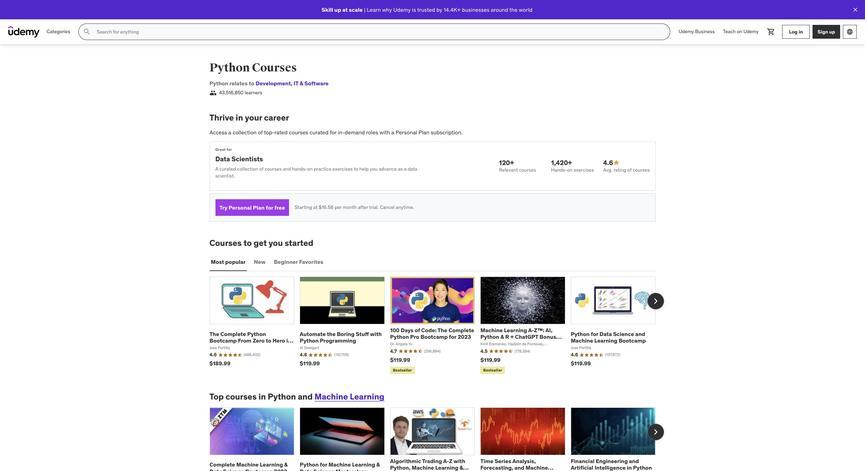 Task type: vqa. For each thing, say whether or not it's contained in the screenshot.
most popular
yes



Task type: describe. For each thing, give the bounding box(es) containing it.
carousel element containing algorithmic trading a-z with python, machine learning & aws
[[210, 408, 664, 471]]

you inside great for data scientists a curated collection of courses and hands-on practice exercises to help you advance as a data scientist.
[[370, 166, 378, 172]]

with for automate the boring stuff with python programming
[[370, 331, 382, 337]]

great for data scientists a curated collection of courses and hands-on practice exercises to help you advance as a data scientist.
[[215, 147, 417, 179]]

top-
[[264, 129, 275, 136]]

data scientists link
[[215, 155, 263, 163]]

beginner
[[274, 259, 298, 265]]

Search for anything text field
[[95, 26, 662, 38]]

business
[[695, 28, 715, 35]]

choose a language image
[[847, 28, 854, 35]]

algorithmic
[[390, 458, 421, 465]]

python inside financial engineering and artificial intelligence in python
[[633, 464, 652, 471]]

log
[[789, 29, 798, 35]]

1 horizontal spatial courses
[[252, 60, 297, 75]]

machine inside python for data science and machine learning bootcamp
[[571, 337, 593, 344]]

log in link
[[782, 25, 810, 39]]

algorithmic trading a-z with python, machine learning & aws
[[390, 458, 465, 471]]

learning inside machine learning a-z™: ai, python & r + chatgpt bonus [2023]
[[504, 327, 527, 334]]

series
[[495, 458, 511, 465]]

artificial
[[571, 464, 594, 471]]

hands-
[[551, 167, 567, 173]]

forecasting,
[[481, 464, 513, 471]]

for inside python for data science and machine learning bootcamp
[[591, 331, 598, 337]]

complete inside the complete python bootcamp from zero to hero in python
[[220, 331, 246, 337]]

r
[[505, 333, 509, 340]]

on inside '1,420+ hands-on exercises'
[[567, 167, 573, 173]]

python relates to development it & software
[[210, 80, 329, 87]]

for inside python for machine learning & data science masterclass
[[320, 461, 327, 468]]

a inside great for data scientists a curated collection of courses and hands-on practice exercises to help you advance as a data scientist.
[[404, 166, 407, 172]]

roles
[[366, 129, 378, 136]]

top courses in python and machine learning
[[210, 391, 385, 402]]

python,
[[390, 464, 411, 471]]

trusted
[[417, 6, 435, 13]]

python inside automate the boring stuff with python programming
[[300, 337, 319, 344]]

hero
[[273, 337, 285, 344]]

teach
[[723, 28, 736, 35]]

skill
[[322, 6, 333, 13]]

bonus
[[540, 333, 556, 340]]

at inside thrive in your career element
[[313, 204, 318, 211]]

ai,
[[546, 327, 553, 334]]

to inside great for data scientists a curated collection of courses and hands-on practice exercises to help you advance as a data scientist.
[[354, 166, 358, 172]]

after
[[358, 204, 368, 211]]

boring
[[337, 331, 355, 337]]

starting at $16.58 per month after trial. cancel anytime.
[[295, 204, 414, 211]]

120+ relevant courses
[[499, 159, 536, 173]]

bootcamp inside 100 days of code: the complete python pro bootcamp for 2023
[[421, 333, 448, 340]]

next image
[[650, 296, 661, 307]]

anytime.
[[396, 204, 414, 211]]

subscription.
[[431, 129, 463, 136]]

beginner favorites
[[274, 259, 323, 265]]

0 horizontal spatial you
[[269, 238, 283, 248]]

categories button
[[42, 23, 74, 40]]

4.6
[[603, 159, 613, 167]]

machine inside time series analysis, forecasting, and machine learning
[[526, 464, 548, 471]]

of left top- at the top of the page
[[258, 129, 263, 136]]

per
[[335, 204, 342, 211]]

try personal plan for free
[[220, 204, 285, 211]]

thrive in your career
[[210, 112, 289, 123]]

exercises inside great for data scientists a curated collection of courses and hands-on practice exercises to help you advance as a data scientist.
[[333, 166, 353, 172]]

chatgpt
[[515, 333, 539, 340]]

learning inside time series analysis, forecasting, and machine learning
[[481, 471, 504, 471]]

bootcamp inside "complete machine learning & data science bootcamp 2023"
[[245, 468, 273, 471]]

favorites
[[299, 259, 323, 265]]

& inside python for machine learning & data science masterclass
[[376, 461, 380, 468]]

small image
[[613, 159, 620, 166]]

pro
[[410, 333, 419, 340]]

learning inside "complete machine learning & data science bootcamp 2023"
[[260, 461, 283, 468]]

learn
[[367, 6, 381, 13]]

a- for z™:
[[528, 327, 534, 334]]

sign up link
[[813, 25, 841, 39]]

by
[[437, 6, 442, 13]]

to up learners
[[249, 80, 254, 87]]

udemy image
[[8, 26, 40, 38]]

practice
[[314, 166, 332, 172]]

time
[[481, 458, 494, 465]]

the inside automate the boring stuff with python programming
[[327, 331, 336, 337]]

up for sign
[[830, 29, 836, 35]]

new button
[[253, 254, 267, 270]]

1 horizontal spatial curated
[[310, 129, 329, 136]]

most
[[211, 259, 224, 265]]

time series analysis, forecasting, and machine learning
[[481, 458, 548, 471]]

sign up
[[818, 29, 836, 35]]

automate
[[300, 331, 326, 337]]

teach on udemy
[[723, 28, 759, 35]]

courses inside 120+ relevant courses
[[519, 167, 536, 173]]

the complete python bootcamp from zero to hero in python
[[210, 331, 291, 351]]

your
[[245, 112, 262, 123]]

complete inside 100 days of code: the complete python pro bootcamp for 2023
[[449, 327, 474, 334]]

of inside 100 days of code: the complete python pro bootcamp for 2023
[[415, 327, 420, 334]]

python for machine learning & data science masterclass link
[[300, 461, 380, 471]]

stuff
[[356, 331, 369, 337]]

up for skill
[[335, 6, 341, 13]]

a
[[215, 166, 218, 172]]

and for time series analysis, forecasting, and machine learning
[[515, 464, 525, 471]]

43,516,850 learners
[[219, 90, 262, 96]]

thrive in your career element
[[210, 112, 656, 222]]

udemy business link
[[675, 23, 719, 40]]

on inside great for data scientists a curated collection of courses and hands-on practice exercises to help you advance as a data scientist.
[[307, 166, 313, 172]]

is
[[412, 6, 416, 13]]

120+
[[499, 159, 514, 167]]

plan inside "link"
[[253, 204, 265, 211]]

0 vertical spatial plan
[[419, 129, 430, 136]]

for inside "link"
[[266, 204, 273, 211]]

to inside the complete python bootcamp from zero to hero in python
[[266, 337, 271, 344]]

1,420+ hands-on exercises
[[551, 159, 594, 173]]

courses right rating
[[633, 167, 650, 173]]

data inside great for data scientists a curated collection of courses and hands-on practice exercises to help you advance as a data scientist.
[[215, 155, 230, 163]]

0 vertical spatial collection
[[233, 129, 257, 136]]

beginner favorites button
[[273, 254, 325, 270]]

43,516,850
[[219, 90, 244, 96]]

science inside python for machine learning & data science masterclass
[[314, 468, 335, 471]]

2023 inside "complete machine learning & data science bootcamp 2023"
[[274, 468, 287, 471]]

engineering
[[596, 458, 628, 465]]

1 horizontal spatial a
[[391, 129, 394, 136]]

machine learning link
[[315, 391, 385, 402]]

bootcamp inside python for data science and machine learning bootcamp
[[619, 337, 646, 344]]

a- for z
[[443, 458, 449, 465]]

100
[[390, 327, 400, 334]]

it & software link
[[291, 80, 329, 87]]

0 vertical spatial personal
[[396, 129, 417, 136]]

most popular button
[[210, 254, 247, 270]]

started
[[285, 238, 314, 248]]

complete machine learning & data science bootcamp 2023
[[210, 461, 288, 471]]

top
[[210, 391, 224, 402]]

& inside machine learning a-z™: ai, python & r + chatgpt bonus [2023]
[[501, 333, 504, 340]]

in inside financial engineering and artificial intelligence in python
[[627, 464, 632, 471]]

log in
[[789, 29, 803, 35]]

courses right top
[[226, 391, 257, 402]]

access a collection of top-rated courses curated for in-demand roles with a personal plan subscription.
[[210, 129, 463, 136]]

and inside great for data scientists a curated collection of courses and hands-on practice exercises to help you advance as a data scientist.
[[283, 166, 291, 172]]

python courses
[[210, 60, 297, 75]]

learning inside python for machine learning & data science masterclass
[[352, 461, 375, 468]]

data inside "complete machine learning & data science bootcamp 2023"
[[210, 468, 222, 471]]

bootcamp inside the complete python bootcamp from zero to hero in python
[[210, 337, 237, 344]]



Task type: locate. For each thing, give the bounding box(es) containing it.
for
[[330, 129, 337, 136], [227, 147, 232, 152], [266, 204, 273, 211], [591, 331, 598, 337], [449, 333, 457, 340], [320, 461, 327, 468]]

1 vertical spatial with
[[370, 331, 382, 337]]

a- right trading
[[443, 458, 449, 465]]

in-
[[338, 129, 345, 136]]

small image
[[210, 90, 216, 96]]

1 horizontal spatial up
[[830, 29, 836, 35]]

of right rating
[[628, 167, 632, 173]]

carousel element containing 100 days of code: the complete python pro bootcamp for 2023
[[210, 277, 664, 375]]

1 horizontal spatial 2023
[[458, 333, 471, 340]]

in inside the complete python bootcamp from zero to hero in python
[[286, 337, 291, 344]]

access
[[210, 129, 227, 136]]

at left $16.58
[[313, 204, 318, 211]]

with inside the algorithmic trading a-z with python, machine learning & aws
[[454, 458, 465, 465]]

2 horizontal spatial on
[[737, 28, 743, 35]]

machine learning a-z™: ai, python & r + chatgpt bonus [2023] link
[[481, 327, 562, 347]]

0 horizontal spatial courses
[[210, 238, 242, 248]]

masterclass
[[336, 468, 367, 471]]

0 horizontal spatial the
[[210, 331, 219, 337]]

data inside python for data science and machine learning bootcamp
[[600, 331, 612, 337]]

with right roles
[[380, 129, 390, 136]]

learning
[[504, 327, 527, 334], [595, 337, 618, 344], [350, 391, 385, 402], [260, 461, 283, 468], [352, 461, 375, 468], [435, 464, 459, 471], [481, 471, 504, 471]]

avg.
[[603, 167, 613, 173]]

collection down the "scientists"
[[237, 166, 258, 172]]

courses inside great for data scientists a curated collection of courses and hands-on practice exercises to help you advance as a data scientist.
[[265, 166, 282, 172]]

2 horizontal spatial science
[[613, 331, 634, 337]]

collection down thrive in your career
[[233, 129, 257, 136]]

1 horizontal spatial personal
[[396, 129, 417, 136]]

a
[[228, 129, 231, 136], [391, 129, 394, 136], [404, 166, 407, 172]]

avg. rating of courses
[[603, 167, 650, 173]]

python for data science and machine learning bootcamp
[[571, 331, 646, 344]]

learning inside the algorithmic trading a-z with python, machine learning & aws
[[435, 464, 459, 471]]

the
[[438, 327, 448, 334], [210, 331, 219, 337]]

you
[[370, 166, 378, 172], [269, 238, 283, 248]]

help
[[360, 166, 369, 172]]

at left scale
[[343, 6, 348, 13]]

days
[[401, 327, 414, 334]]

personal right try on the top
[[229, 204, 252, 211]]

courses right relevant
[[519, 167, 536, 173]]

machine
[[481, 327, 503, 334], [571, 337, 593, 344], [315, 391, 348, 402], [236, 461, 259, 468], [329, 461, 351, 468], [412, 464, 434, 471], [526, 464, 548, 471]]

complete inside "complete machine learning & data science bootcamp 2023"
[[210, 461, 235, 468]]

2023
[[458, 333, 471, 340], [274, 468, 287, 471]]

for inside 100 days of code: the complete python pro bootcamp for 2023
[[449, 333, 457, 340]]

python inside python for data science and machine learning bootcamp
[[571, 331, 590, 337]]

and for top courses in python and machine learning
[[298, 391, 313, 402]]

plan
[[419, 129, 430, 136], [253, 204, 265, 211]]

the left from
[[210, 331, 219, 337]]

the inside 100 days of code: the complete python pro bootcamp for 2023
[[438, 327, 448, 334]]

python inside 100 days of code: the complete python pro bootcamp for 2023
[[390, 333, 409, 340]]

shopping cart with 0 items image
[[767, 28, 776, 36]]

udemy left shopping cart with 0 items image on the right top of page
[[744, 28, 759, 35]]

demand
[[345, 129, 365, 136]]

0 vertical spatial at
[[343, 6, 348, 13]]

of right days
[[415, 327, 420, 334]]

1 horizontal spatial on
[[567, 167, 573, 173]]

new
[[254, 259, 266, 265]]

exercises right the 1,420+
[[574, 167, 594, 173]]

0 vertical spatial the
[[510, 6, 518, 13]]

science inside python for data science and machine learning bootcamp
[[613, 331, 634, 337]]

0 horizontal spatial plan
[[253, 204, 265, 211]]

to left get
[[244, 238, 252, 248]]

100 days of code: the complete python pro bootcamp for 2023 link
[[390, 327, 474, 340]]

0 horizontal spatial up
[[335, 6, 341, 13]]

0 horizontal spatial personal
[[229, 204, 252, 211]]

1 carousel element from the top
[[210, 277, 664, 375]]

machine inside "complete machine learning & data science bootcamp 2023"
[[236, 461, 259, 468]]

curated inside great for data scientists a curated collection of courses and hands-on practice exercises to help you advance as a data scientist.
[[220, 166, 236, 172]]

1 vertical spatial personal
[[229, 204, 252, 211]]

scientists
[[232, 155, 263, 163]]

the right 'code:' on the bottom of page
[[438, 327, 448, 334]]

0 horizontal spatial the
[[327, 331, 336, 337]]

and inside time series analysis, forecasting, and machine learning
[[515, 464, 525, 471]]

courses left hands-
[[265, 166, 282, 172]]

automate the boring stuff with python programming
[[300, 331, 382, 344]]

courses
[[252, 60, 297, 75], [210, 238, 242, 248]]

1 horizontal spatial you
[[370, 166, 378, 172]]

programming
[[320, 337, 356, 344]]

you right get
[[269, 238, 283, 248]]

a-
[[528, 327, 534, 334], [443, 458, 449, 465]]

+
[[511, 333, 514, 340]]

the left world
[[510, 6, 518, 13]]

2023 inside 100 days of code: the complete python pro bootcamp for 2023
[[458, 333, 471, 340]]

with inside automate the boring stuff with python programming
[[370, 331, 382, 337]]

1 vertical spatial courses
[[210, 238, 242, 248]]

0 horizontal spatial exercises
[[333, 166, 353, 172]]

the complete python bootcamp from zero to hero in python link
[[210, 331, 294, 351]]

2 horizontal spatial a
[[404, 166, 407, 172]]

0 vertical spatial carousel element
[[210, 277, 664, 375]]

exercises inside '1,420+ hands-on exercises'
[[574, 167, 594, 173]]

curated
[[310, 129, 329, 136], [220, 166, 236, 172]]

machine learning a-z™: ai, python & r + chatgpt bonus [2023]
[[481, 327, 556, 347]]

get
[[254, 238, 267, 248]]

advance
[[379, 166, 397, 172]]

a- left ai,
[[528, 327, 534, 334]]

machine inside the algorithmic trading a-z with python, machine learning & aws
[[412, 464, 434, 471]]

1 horizontal spatial science
[[314, 468, 335, 471]]

machine inside python for machine learning & data science masterclass
[[329, 461, 351, 468]]

close image
[[852, 6, 859, 13]]

1 vertical spatial 2023
[[274, 468, 287, 471]]

0 horizontal spatial at
[[313, 204, 318, 211]]

courses up most popular
[[210, 238, 242, 248]]

0 horizontal spatial science
[[223, 468, 244, 471]]

1,420+
[[551, 159, 572, 167]]

python for machine learning & data science masterclass
[[300, 461, 380, 471]]

& inside the algorithmic trading a-z with python, machine learning & aws
[[460, 464, 463, 471]]

1 vertical spatial carousel element
[[210, 408, 664, 471]]

1 vertical spatial at
[[313, 204, 318, 211]]

most popular
[[211, 259, 246, 265]]

& inside "complete machine learning & data science bootcamp 2023"
[[284, 461, 288, 468]]

algorithmic trading a-z with python, machine learning & aws link
[[390, 458, 469, 471]]

great
[[215, 147, 226, 152]]

0 horizontal spatial udemy
[[393, 6, 411, 13]]

of inside great for data scientists a curated collection of courses and hands-on practice exercises to help you advance as a data scientist.
[[259, 166, 264, 172]]

data inside python for machine learning & data science masterclass
[[300, 468, 312, 471]]

career
[[264, 112, 289, 123]]

1 vertical spatial curated
[[220, 166, 236, 172]]

a- inside machine learning a-z™: ai, python & r + chatgpt bonus [2023]
[[528, 327, 534, 334]]

2 vertical spatial with
[[454, 458, 465, 465]]

100 days of code: the complete python pro bootcamp for 2023
[[390, 327, 474, 340]]

personal inside try personal plan for free "link"
[[229, 204, 252, 211]]

1 vertical spatial up
[[830, 29, 836, 35]]

1 vertical spatial a-
[[443, 458, 449, 465]]

courses right the 'rated'
[[289, 129, 308, 136]]

0 vertical spatial you
[[370, 166, 378, 172]]

development link
[[256, 80, 291, 87]]

1 horizontal spatial exercises
[[574, 167, 594, 173]]

rated
[[275, 129, 288, 136]]

python inside machine learning a-z™: ai, python & r + chatgpt bonus [2023]
[[481, 333, 499, 340]]

1 vertical spatial plan
[[253, 204, 265, 211]]

learning inside python for data science and machine learning bootcamp
[[595, 337, 618, 344]]

trial.
[[369, 204, 379, 211]]

plan left free on the top of the page
[[253, 204, 265, 211]]

0 horizontal spatial a-
[[443, 458, 449, 465]]

data
[[408, 166, 417, 172]]

z™:
[[534, 327, 545, 334]]

0 vertical spatial 2023
[[458, 333, 471, 340]]

up right "sign"
[[830, 29, 836, 35]]

0 horizontal spatial on
[[307, 166, 313, 172]]

0 horizontal spatial a
[[228, 129, 231, 136]]

relevant
[[499, 167, 518, 173]]

2 horizontal spatial udemy
[[744, 28, 759, 35]]

1 horizontal spatial udemy
[[679, 28, 694, 35]]

of down the "scientists"
[[259, 166, 264, 172]]

1 vertical spatial collection
[[237, 166, 258, 172]]

around
[[491, 6, 508, 13]]

carousel element
[[210, 277, 664, 375], [210, 408, 664, 471]]

aws
[[390, 471, 403, 471]]

world
[[519, 6, 533, 13]]

2 carousel element from the top
[[210, 408, 664, 471]]

hands-
[[292, 166, 307, 172]]

0 vertical spatial curated
[[310, 129, 329, 136]]

0 vertical spatial with
[[380, 129, 390, 136]]

a right roles
[[391, 129, 394, 136]]

the left boring
[[327, 331, 336, 337]]

curated up scientist.
[[220, 166, 236, 172]]

code:
[[421, 327, 437, 334]]

0 horizontal spatial 2023
[[274, 468, 287, 471]]

a- inside the algorithmic trading a-z with python, machine learning & aws
[[443, 458, 449, 465]]

1 horizontal spatial at
[[343, 6, 348, 13]]

0 vertical spatial up
[[335, 6, 341, 13]]

it
[[294, 80, 299, 87]]

curated left "in-"
[[310, 129, 329, 136]]

python inside python for machine learning & data science masterclass
[[300, 461, 319, 468]]

and for python for data science and machine learning bootcamp
[[636, 331, 645, 337]]

python
[[210, 60, 250, 75], [210, 80, 228, 87], [247, 331, 266, 337], [571, 331, 590, 337], [390, 333, 409, 340], [481, 333, 499, 340], [300, 337, 319, 344], [210, 344, 228, 351], [268, 391, 296, 402], [300, 461, 319, 468], [633, 464, 652, 471]]

$16.58
[[319, 204, 334, 211]]

with inside thrive in your career element
[[380, 129, 390, 136]]

14.4k+
[[444, 6, 461, 13]]

you right help
[[370, 166, 378, 172]]

submit search image
[[83, 28, 91, 36]]

1 horizontal spatial the
[[438, 327, 448, 334]]

1 vertical spatial you
[[269, 238, 283, 248]]

financial engineering and artificial intelligence in python link
[[571, 458, 652, 471]]

to
[[249, 80, 254, 87], [354, 166, 358, 172], [244, 238, 252, 248], [266, 337, 271, 344]]

and inside python for data science and machine learning bootcamp
[[636, 331, 645, 337]]

and inside financial engineering and artificial intelligence in python
[[629, 458, 639, 465]]

sign
[[818, 29, 828, 35]]

from
[[238, 337, 252, 344]]

personal
[[396, 129, 417, 136], [229, 204, 252, 211]]

complete machine learning & data science bootcamp 2023 link
[[210, 461, 288, 471]]

analysis,
[[513, 458, 536, 465]]

science inside "complete machine learning & data science bootcamp 2023"
[[223, 468, 244, 471]]

a right access
[[228, 129, 231, 136]]

a right as
[[404, 166, 407, 172]]

1 vertical spatial the
[[327, 331, 336, 337]]

with right stuff
[[370, 331, 382, 337]]

exercises right practice
[[333, 166, 353, 172]]

bootcamp
[[421, 333, 448, 340], [210, 337, 237, 344], [619, 337, 646, 344], [245, 468, 273, 471]]

software
[[305, 80, 329, 87]]

personal right roles
[[396, 129, 417, 136]]

1 horizontal spatial a-
[[528, 327, 534, 334]]

with right z
[[454, 458, 465, 465]]

up right skill
[[335, 6, 341, 13]]

exercises
[[333, 166, 353, 172], [574, 167, 594, 173]]

0 vertical spatial a-
[[528, 327, 534, 334]]

&
[[300, 80, 303, 87], [501, 333, 504, 340], [284, 461, 288, 468], [376, 461, 380, 468], [460, 464, 463, 471]]

to left help
[[354, 166, 358, 172]]

with for algorithmic trading a-z with python, machine learning & aws
[[454, 458, 465, 465]]

0 horizontal spatial curated
[[220, 166, 236, 172]]

1 horizontal spatial the
[[510, 6, 518, 13]]

courses to get you started
[[210, 238, 314, 248]]

next image
[[650, 427, 661, 438]]

udemy left the "is"
[[393, 6, 411, 13]]

udemy left the business
[[679, 28, 694, 35]]

[2023]
[[481, 340, 498, 347]]

scientist.
[[215, 173, 235, 179]]

collection inside great for data scientists a curated collection of courses and hands-on practice exercises to help you advance as a data scientist.
[[237, 166, 258, 172]]

courses up development
[[252, 60, 297, 75]]

the inside the complete python bootcamp from zero to hero in python
[[210, 331, 219, 337]]

for inside great for data scientists a curated collection of courses and hands-on practice exercises to help you advance as a data scientist.
[[227, 147, 232, 152]]

plan left subscription.
[[419, 129, 430, 136]]

0 vertical spatial courses
[[252, 60, 297, 75]]

popular
[[225, 259, 246, 265]]

to right zero
[[266, 337, 271, 344]]

skill up at scale | learn why udemy is trusted by 14.4k+ businesses around the world
[[322, 6, 533, 13]]

time series analysis, forecasting, and machine learning link
[[481, 458, 554, 471]]

1 horizontal spatial plan
[[419, 129, 430, 136]]

machine inside machine learning a-z™: ai, python & r + chatgpt bonus [2023]
[[481, 327, 503, 334]]

trading
[[422, 458, 442, 465]]

collection
[[233, 129, 257, 136], [237, 166, 258, 172]]



